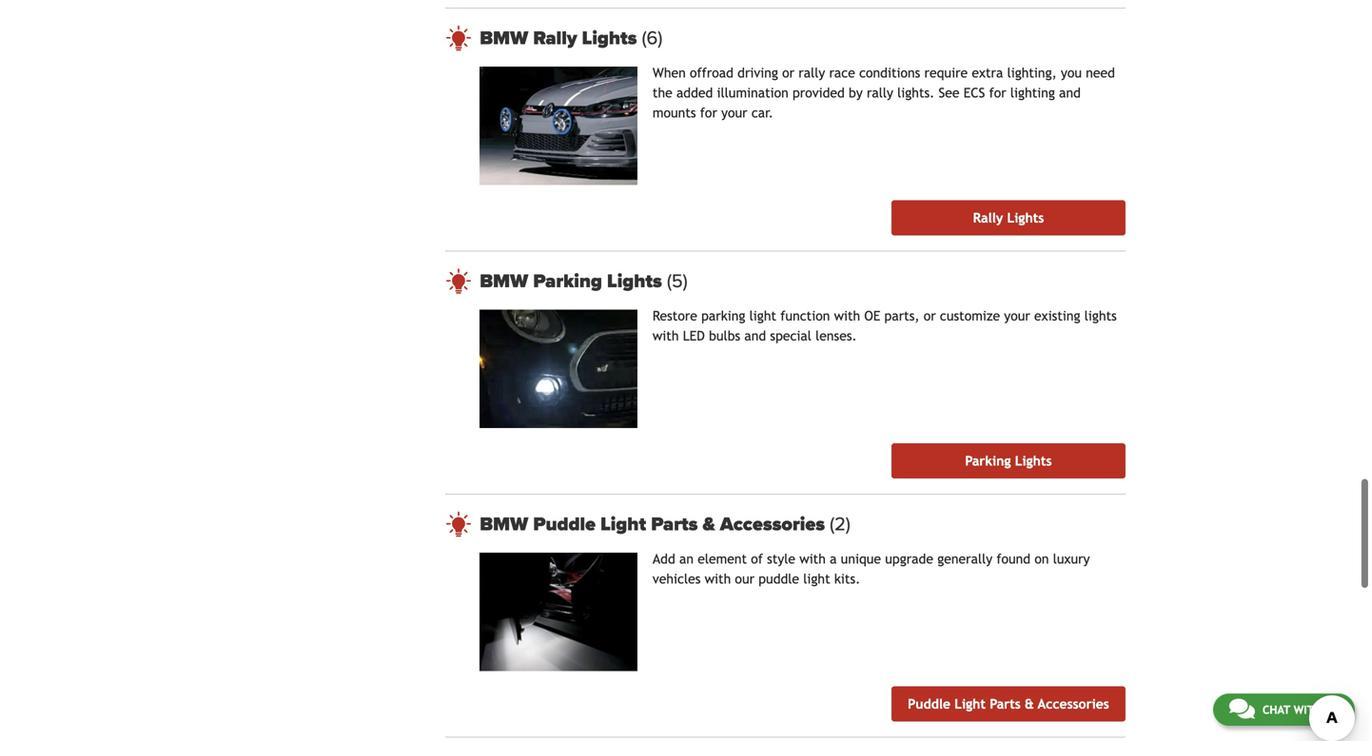 Task type: vqa. For each thing, say whether or not it's contained in the screenshot.
Parking Lights thumbnail image
yes



Task type: locate. For each thing, give the bounding box(es) containing it.
0 horizontal spatial or
[[782, 65, 795, 81]]

0 vertical spatial puddle
[[533, 513, 596, 536]]

0 vertical spatial parking
[[533, 270, 602, 293]]

puddle
[[533, 513, 596, 536], [908, 697, 951, 712]]

0 horizontal spatial rally
[[799, 65, 825, 81]]

rally
[[799, 65, 825, 81], [867, 85, 893, 101]]

accessories
[[720, 513, 825, 536], [1038, 697, 1109, 712]]

0 vertical spatial bmw
[[480, 27, 528, 50]]

0 vertical spatial for
[[989, 85, 1007, 101]]

for
[[989, 85, 1007, 101], [700, 105, 717, 121]]

bmw                                                                                    puddle light parts & accessories
[[480, 513, 830, 536]]

0 horizontal spatial rally
[[533, 27, 577, 50]]

parking
[[533, 270, 602, 293], [965, 454, 1011, 469]]

need
[[1086, 65, 1115, 81]]

for down extra
[[989, 85, 1007, 101]]

1 vertical spatial your
[[1004, 308, 1030, 324]]

light down a
[[803, 572, 830, 587]]

0 horizontal spatial light
[[750, 308, 777, 324]]

1 vertical spatial &
[[1025, 697, 1034, 712]]

and right bulbs
[[744, 328, 766, 344]]

light inside add an element of style with a unique upgrade generally found on luxury vehicles with our puddle light kits.
[[803, 572, 830, 587]]

1 vertical spatial and
[[744, 328, 766, 344]]

bmw                                                                                    parking lights
[[480, 270, 667, 293]]

0 vertical spatial rally
[[799, 65, 825, 81]]

chat with us
[[1263, 703, 1339, 717]]

0 horizontal spatial and
[[744, 328, 766, 344]]

mounts
[[653, 105, 696, 121]]

restore parking light function with oe parts, or customize your existing lights with led bulbs and special lenses.
[[653, 308, 1117, 344]]

1 horizontal spatial rally
[[867, 85, 893, 101]]

parts
[[651, 513, 698, 536], [990, 697, 1021, 712]]

&
[[703, 513, 715, 536], [1025, 697, 1034, 712]]

light
[[750, 308, 777, 324], [803, 572, 830, 587]]

1 horizontal spatial or
[[924, 308, 936, 324]]

oe
[[864, 308, 881, 324]]

1 bmw from the top
[[480, 27, 528, 50]]

0 vertical spatial &
[[703, 513, 715, 536]]

restore
[[653, 308, 697, 324]]

1 horizontal spatial light
[[955, 697, 986, 712]]

0 horizontal spatial your
[[721, 105, 748, 121]]

upgrade
[[885, 552, 934, 567]]

your
[[721, 105, 748, 121], [1004, 308, 1030, 324]]

0 vertical spatial your
[[721, 105, 748, 121]]

parts inside puddle light parts & accessories link
[[990, 697, 1021, 712]]

with down restore
[[653, 328, 679, 344]]

our
[[735, 572, 755, 587]]

a
[[830, 552, 837, 567]]

for down "added"
[[700, 105, 717, 121]]

lighting
[[1011, 85, 1055, 101]]

1 vertical spatial rally
[[867, 85, 893, 101]]

1 vertical spatial accessories
[[1038, 697, 1109, 712]]

0 horizontal spatial puddle
[[533, 513, 596, 536]]

comments image
[[1229, 698, 1255, 720]]

your down illumination
[[721, 105, 748, 121]]

rally down conditions
[[867, 85, 893, 101]]

1 horizontal spatial and
[[1059, 85, 1081, 101]]

car.
[[752, 105, 773, 121]]

rally
[[533, 27, 577, 50], [973, 210, 1003, 226]]

lights.
[[897, 85, 935, 101]]

and
[[1059, 85, 1081, 101], [744, 328, 766, 344]]

offroad
[[690, 65, 734, 81]]

1 horizontal spatial for
[[989, 85, 1007, 101]]

0 vertical spatial light
[[750, 308, 777, 324]]

light
[[601, 513, 646, 536], [955, 697, 986, 712]]

1 vertical spatial puddle
[[908, 697, 951, 712]]

with
[[834, 308, 860, 324], [653, 328, 679, 344], [800, 552, 826, 567], [705, 572, 731, 587], [1294, 703, 1322, 717]]

puddle light parts & accessories
[[908, 697, 1109, 712]]

bmw
[[480, 27, 528, 50], [480, 270, 528, 293], [480, 513, 528, 536]]

puddle inside puddle light parts & accessories link
[[908, 697, 951, 712]]

1 horizontal spatial your
[[1004, 308, 1030, 324]]

0 horizontal spatial accessories
[[720, 513, 825, 536]]

1 vertical spatial light
[[803, 572, 830, 587]]

of
[[751, 552, 763, 567]]

2 bmw from the top
[[480, 270, 528, 293]]

parking
[[701, 308, 746, 324]]

1 horizontal spatial parts
[[990, 697, 1021, 712]]

generally
[[938, 552, 993, 567]]

driving
[[738, 65, 778, 81]]

with left a
[[800, 552, 826, 567]]

1 horizontal spatial parking
[[965, 454, 1011, 469]]

puddle light parts & accessories link
[[892, 687, 1126, 722]]

1 horizontal spatial rally
[[973, 210, 1003, 226]]

0 vertical spatial light
[[601, 513, 646, 536]]

1 vertical spatial bmw
[[480, 270, 528, 293]]

provided
[[793, 85, 845, 101]]

0 horizontal spatial parking
[[533, 270, 602, 293]]

or inside restore parking light function with oe parts, or customize your existing lights with led bulbs and special lenses.
[[924, 308, 936, 324]]

added
[[677, 85, 713, 101]]

2 vertical spatial bmw
[[480, 513, 528, 536]]

1 vertical spatial parking
[[965, 454, 1011, 469]]

with up lenses.
[[834, 308, 860, 324]]

and down you
[[1059, 85, 1081, 101]]

rally lights link
[[892, 200, 1126, 236]]

0 vertical spatial parts
[[651, 513, 698, 536]]

extra
[[972, 65, 1003, 81]]

1 horizontal spatial puddle
[[908, 697, 951, 712]]

or
[[782, 65, 795, 81], [924, 308, 936, 324]]

1 vertical spatial or
[[924, 308, 936, 324]]

see
[[939, 85, 960, 101]]

3 bmw from the top
[[480, 513, 528, 536]]

lights
[[582, 27, 637, 50], [1007, 210, 1044, 226], [607, 270, 662, 293], [1015, 454, 1052, 469]]

parking lights thumbnail image image
[[480, 310, 637, 428]]

or right the parts, on the right of page
[[924, 308, 936, 324]]

0 vertical spatial and
[[1059, 85, 1081, 101]]

and inside restore parking light function with oe parts, or customize your existing lights with led bulbs and special lenses.
[[744, 328, 766, 344]]

bmw for bmw                                                                                    rally lights
[[480, 27, 528, 50]]

light up special
[[750, 308, 777, 324]]

0 vertical spatial or
[[782, 65, 795, 81]]

vehicles
[[653, 572, 701, 587]]

your left 'existing'
[[1004, 308, 1030, 324]]

rally up provided at the right top of page
[[799, 65, 825, 81]]

1 vertical spatial parts
[[990, 697, 1021, 712]]

1 horizontal spatial light
[[803, 572, 830, 587]]

race
[[829, 65, 855, 81]]

or right driving
[[782, 65, 795, 81]]

0 horizontal spatial for
[[700, 105, 717, 121]]



Task type: describe. For each thing, give the bounding box(es) containing it.
lenses.
[[816, 328, 857, 344]]

bmw                                                                                    parking lights link
[[480, 270, 1126, 293]]

1 vertical spatial rally
[[973, 210, 1003, 226]]

the
[[653, 85, 673, 101]]

on
[[1035, 552, 1049, 567]]

parts,
[[885, 308, 920, 324]]

0 horizontal spatial &
[[703, 513, 715, 536]]

illumination
[[717, 85, 789, 101]]

require
[[925, 65, 968, 81]]

parking lights
[[965, 454, 1052, 469]]

puddle light parts & accessories thumbnail image image
[[480, 553, 637, 671]]

style
[[767, 552, 796, 567]]

unique
[[841, 552, 881, 567]]

bulbs
[[709, 328, 740, 344]]

0 vertical spatial accessories
[[720, 513, 825, 536]]

by
[[849, 85, 863, 101]]

rally lights thumbnail image image
[[480, 67, 637, 185]]

conditions
[[859, 65, 921, 81]]

led
[[683, 328, 705, 344]]

0 vertical spatial rally
[[533, 27, 577, 50]]

kits.
[[834, 572, 860, 587]]

puddle
[[759, 572, 799, 587]]

your inside when offroad driving or rally race conditions require extra lighting, you need the added illumination provided by rally lights. see ecs for lighting and mounts for your car.
[[721, 105, 748, 121]]

0 horizontal spatial light
[[601, 513, 646, 536]]

parking inside parking lights link
[[965, 454, 1011, 469]]

chat
[[1263, 703, 1290, 717]]

add an element of style with a unique upgrade generally found on luxury vehicles with our puddle light kits.
[[653, 552, 1090, 587]]

your inside restore parking light function with oe parts, or customize your existing lights with led bulbs and special lenses.
[[1004, 308, 1030, 324]]

bmw                                                                                    puddle light parts & accessories link
[[480, 513, 1126, 536]]

1 vertical spatial light
[[955, 697, 986, 712]]

and inside when offroad driving or rally race conditions require extra lighting, you need the added illumination provided by rally lights. see ecs for lighting and mounts for your car.
[[1059, 85, 1081, 101]]

or inside when offroad driving or rally race conditions require extra lighting, you need the added illumination provided by rally lights. see ecs for lighting and mounts for your car.
[[782, 65, 795, 81]]

special
[[770, 328, 812, 344]]

luxury
[[1053, 552, 1090, 567]]

add
[[653, 552, 675, 567]]

with left us
[[1294, 703, 1322, 717]]

light inside restore parking light function with oe parts, or customize your existing lights with led bulbs and special lenses.
[[750, 308, 777, 324]]

1 vertical spatial for
[[700, 105, 717, 121]]

lights
[[1085, 308, 1117, 324]]

existing
[[1034, 308, 1081, 324]]

bmw for bmw                                                                                    puddle light parts & accessories
[[480, 513, 528, 536]]

element
[[698, 552, 747, 567]]

you
[[1061, 65, 1082, 81]]

with down element
[[705, 572, 731, 587]]

found
[[997, 552, 1031, 567]]

bmw for bmw                                                                                    parking lights
[[480, 270, 528, 293]]

1 horizontal spatial &
[[1025, 697, 1034, 712]]

0 horizontal spatial parts
[[651, 513, 698, 536]]

bmw                                                                                    rally lights link
[[480, 27, 1126, 50]]

ecs
[[964, 85, 985, 101]]

parking lights link
[[892, 444, 1126, 479]]

bmw                                                                                    rally lights
[[480, 27, 642, 50]]

an
[[679, 552, 694, 567]]

function
[[781, 308, 830, 324]]

lighting,
[[1007, 65, 1057, 81]]

when offroad driving or rally race conditions require extra lighting, you need the added illumination provided by rally lights. see ecs for lighting and mounts for your car.
[[653, 65, 1115, 121]]

1 horizontal spatial accessories
[[1038, 697, 1109, 712]]

rally lights
[[973, 210, 1044, 226]]

chat with us link
[[1213, 694, 1355, 726]]

when
[[653, 65, 686, 81]]

customize
[[940, 308, 1000, 324]]

us
[[1325, 703, 1339, 717]]



